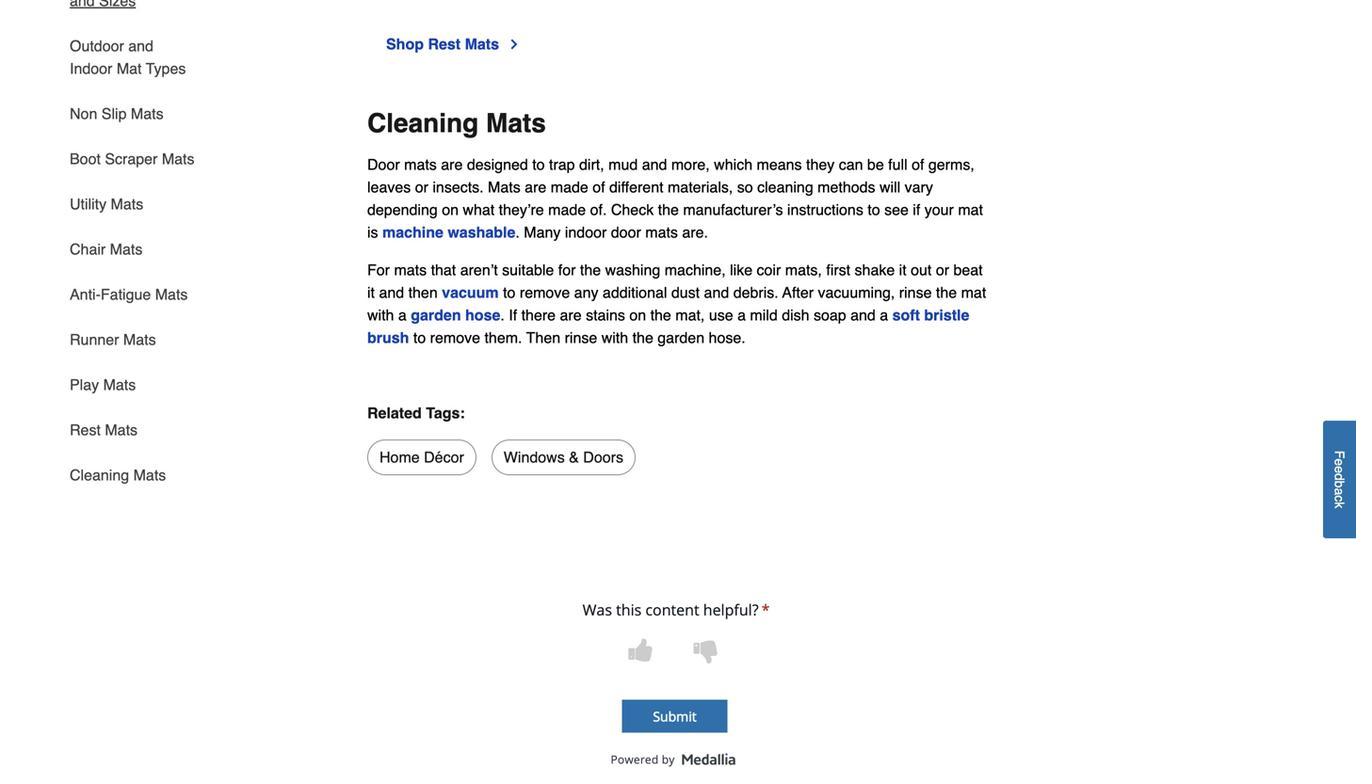 Task type: locate. For each thing, give the bounding box(es) containing it.
soft
[[893, 307, 920, 324]]

dust
[[671, 284, 700, 301]]

0 horizontal spatial .
[[500, 307, 505, 324]]

the up the bristle
[[936, 284, 957, 301]]

0 horizontal spatial with
[[367, 307, 394, 324]]

it
[[899, 261, 907, 279], [367, 284, 375, 301]]

see
[[884, 201, 909, 219]]

bristle
[[924, 307, 970, 324]]

to right brush
[[413, 329, 426, 347]]

garden down then
[[411, 307, 461, 324]]

1 horizontal spatial .
[[516, 224, 520, 241]]

0 horizontal spatial on
[[442, 201, 459, 219]]

cleaning mats up designed at left
[[367, 108, 546, 139]]

are up they're
[[525, 179, 547, 196]]

mat right your
[[958, 201, 983, 219]]

a inside to remove any additional dust and debris. after vacuuming, rinse the mat with a
[[398, 307, 407, 324]]

mats down designed at left
[[488, 179, 521, 196]]

and inside the "outdoor and indoor mat types"
[[128, 37, 153, 55]]

mats inside the door mats are designed to trap dirt, mud and more, which means they can be full of germs, leaves or insects. mats are made of different materials, so cleaning methods will vary depending on what they're made of. check the manufacturer's instructions to see if your mat is
[[404, 156, 437, 173]]

means
[[757, 156, 802, 173]]

mat
[[117, 60, 142, 77]]

a right use
[[738, 307, 746, 324]]

shake
[[855, 261, 895, 279]]

rest right shop
[[428, 35, 461, 53]]

remove down garden hose "link"
[[430, 329, 480, 347]]

0 vertical spatial rinse
[[899, 284, 932, 301]]

the
[[658, 201, 679, 219], [580, 261, 601, 279], [936, 284, 957, 301], [650, 307, 671, 324], [633, 329, 654, 347]]

mats up then
[[394, 261, 427, 279]]

on down additional on the top left of page
[[629, 307, 646, 324]]

0 vertical spatial with
[[367, 307, 394, 324]]

. down they're
[[516, 224, 520, 241]]

1 vertical spatial made
[[548, 201, 586, 219]]

1 horizontal spatial are
[[525, 179, 547, 196]]

0 horizontal spatial or
[[415, 179, 428, 196]]

0 vertical spatial mats
[[404, 156, 437, 173]]

door
[[367, 156, 400, 173]]

2 vertical spatial mats
[[394, 261, 427, 279]]

of up of.
[[593, 179, 605, 196]]

depending
[[367, 201, 438, 219]]

to remove them. then rinse with the garden hose.
[[409, 329, 746, 347]]

the inside the door mats are designed to trap dirt, mud and more, which means they can be full of germs, leaves or insects. mats are made of different materials, so cleaning methods will vary depending on what they're made of. check the manufacturer's instructions to see if your mat is
[[658, 201, 679, 219]]

with down the stains at the left top
[[602, 329, 628, 347]]

utility mats
[[70, 195, 143, 213]]

utility
[[70, 195, 107, 213]]

1 horizontal spatial rest
[[428, 35, 461, 53]]

of
[[912, 156, 924, 173], [593, 179, 605, 196]]

cleaning mats down rest mats link
[[70, 467, 166, 484]]

1 vertical spatial are
[[525, 179, 547, 196]]

washing
[[605, 261, 661, 279]]

to inside to remove any additional dust and debris. after vacuuming, rinse the mat with a
[[503, 284, 516, 301]]

related tags:
[[367, 405, 465, 422]]

after
[[782, 284, 814, 301]]

anti-fatigue mats
[[70, 286, 188, 303]]

types
[[146, 60, 186, 77]]

rest
[[428, 35, 461, 53], [70, 421, 101, 439]]

1 horizontal spatial remove
[[520, 284, 570, 301]]

vary
[[905, 179, 933, 196]]

1 vertical spatial with
[[602, 329, 628, 347]]

on
[[442, 201, 459, 219], [629, 307, 646, 324]]

dish
[[782, 307, 810, 324]]

1 horizontal spatial on
[[629, 307, 646, 324]]

0 horizontal spatial it
[[367, 284, 375, 301]]

1 vertical spatial garden
[[658, 329, 705, 347]]

and down vacuuming,
[[851, 307, 876, 324]]

rest down play
[[70, 421, 101, 439]]

remove for any
[[520, 284, 570, 301]]

mats inside 'for mats that aren't suitable for the washing machine, like coir mats, first shake it out or beat it and then'
[[394, 261, 427, 279]]

related
[[367, 405, 422, 422]]

chair
[[70, 241, 106, 258]]

1 vertical spatial rest
[[70, 421, 101, 439]]

1 horizontal spatial of
[[912, 156, 924, 173]]

play
[[70, 376, 99, 394]]

or right out
[[936, 261, 949, 279]]

1 vertical spatial .
[[500, 307, 505, 324]]

if
[[509, 307, 517, 324]]

mats right scraper
[[162, 150, 194, 168]]

what
[[463, 201, 495, 219]]

a up k
[[1332, 488, 1347, 495]]

. left if
[[500, 307, 505, 324]]

mats right runner
[[123, 331, 156, 348]]

garden hose link
[[411, 307, 500, 324]]

anti-
[[70, 286, 101, 303]]

1 horizontal spatial cleaning
[[367, 108, 479, 139]]

are.
[[682, 224, 708, 241]]

the up any at the top left
[[580, 261, 601, 279]]

0 horizontal spatial cleaning mats
[[70, 467, 166, 484]]

remove inside to remove any additional dust and debris. after vacuuming, rinse the mat with a
[[520, 284, 570, 301]]

mats left chevron right image
[[465, 35, 499, 53]]

cleaning up door
[[367, 108, 479, 139]]

soft bristle brush
[[367, 307, 970, 347]]

additional
[[603, 284, 667, 301]]

0 horizontal spatial remove
[[430, 329, 480, 347]]

of right full
[[912, 156, 924, 173]]

cleaning down rest mats link
[[70, 467, 129, 484]]

utility mats link
[[70, 182, 143, 227]]

1 horizontal spatial with
[[602, 329, 628, 347]]

or up depending
[[415, 179, 428, 196]]

1 vertical spatial it
[[367, 284, 375, 301]]

2 horizontal spatial are
[[560, 307, 582, 324]]

0 vertical spatial .
[[516, 224, 520, 241]]

b
[[1332, 481, 1347, 488]]

with up brush
[[367, 307, 394, 324]]

mat down beat
[[961, 284, 986, 301]]

and down for
[[379, 284, 404, 301]]

0 vertical spatial are
[[441, 156, 463, 173]]

1 e from the top
[[1332, 459, 1347, 466]]

soft bristle brush link
[[367, 307, 970, 347]]

rinse down out
[[899, 284, 932, 301]]

0 horizontal spatial of
[[593, 179, 605, 196]]

slip
[[102, 105, 127, 122]]

stains
[[586, 307, 625, 324]]

2 vertical spatial are
[[560, 307, 582, 324]]

and up different
[[642, 156, 667, 173]]

the right check at left
[[658, 201, 679, 219]]

mats right play
[[103, 376, 136, 394]]

garden down mat,
[[658, 329, 705, 347]]

made
[[551, 179, 588, 196], [548, 201, 586, 219]]

are up insects.
[[441, 156, 463, 173]]

the inside to remove any additional dust and debris. after vacuuming, rinse the mat with a
[[936, 284, 957, 301]]

0 vertical spatial of
[[912, 156, 924, 173]]

trap
[[549, 156, 575, 173]]

cleaning
[[367, 108, 479, 139], [70, 467, 129, 484]]

the left mat,
[[650, 307, 671, 324]]

boot
[[70, 150, 101, 168]]

mats left are.
[[645, 224, 678, 241]]

debris.
[[733, 284, 779, 301]]

0 vertical spatial or
[[415, 179, 428, 196]]

and up use
[[704, 284, 729, 301]]

coir
[[757, 261, 781, 279]]

to
[[532, 156, 545, 173], [868, 201, 880, 219], [503, 284, 516, 301], [413, 329, 426, 347]]

1 horizontal spatial garden
[[658, 329, 705, 347]]

with
[[367, 307, 394, 324], [602, 329, 628, 347]]

it left out
[[899, 261, 907, 279]]

1 vertical spatial or
[[936, 261, 949, 279]]

made up indoor
[[548, 201, 586, 219]]

made down trap
[[551, 179, 588, 196]]

rinse down the stains at the left top
[[565, 329, 597, 347]]

which
[[714, 156, 753, 173]]

materials,
[[668, 179, 733, 196]]

rinse inside to remove any additional dust and debris. after vacuuming, rinse the mat with a
[[899, 284, 932, 301]]

1 vertical spatial remove
[[430, 329, 480, 347]]

for
[[558, 261, 576, 279]]

0 vertical spatial cleaning mats
[[367, 108, 546, 139]]

a up brush
[[398, 307, 407, 324]]

mats down rest mats link
[[133, 467, 166, 484]]

suitable
[[502, 261, 554, 279]]

1 horizontal spatial or
[[936, 261, 949, 279]]

to up if
[[503, 284, 516, 301]]

1 horizontal spatial cleaning mats
[[367, 108, 546, 139]]

0 vertical spatial it
[[899, 261, 907, 279]]

fatigue
[[101, 286, 151, 303]]

0 vertical spatial on
[[442, 201, 459, 219]]

remove
[[520, 284, 570, 301], [430, 329, 480, 347]]

shop rest mats
[[386, 35, 499, 53]]

tags:
[[426, 405, 465, 422]]

or inside the door mats are designed to trap dirt, mud and more, which means they can be full of germs, leaves or insects. mats are made of different materials, so cleaning methods will vary depending on what they're made of. check the manufacturer's instructions to see if your mat is
[[415, 179, 428, 196]]

and up 'mat'
[[128, 37, 153, 55]]

are
[[441, 156, 463, 173], [525, 179, 547, 196], [560, 307, 582, 324]]

check
[[611, 201, 654, 219]]

washable
[[448, 224, 516, 241]]

a
[[398, 307, 407, 324], [738, 307, 746, 324], [880, 307, 888, 324], [1332, 488, 1347, 495]]

to remove any additional dust and debris. after vacuuming, rinse the mat with a
[[367, 284, 986, 324]]

remove up there
[[520, 284, 570, 301]]

1 vertical spatial rinse
[[565, 329, 597, 347]]

cleaning mats
[[367, 108, 546, 139], [70, 467, 166, 484]]

1 horizontal spatial rinse
[[899, 284, 932, 301]]

0 vertical spatial mat
[[958, 201, 983, 219]]

mats
[[404, 156, 437, 173], [645, 224, 678, 241], [394, 261, 427, 279]]

non slip mats link
[[70, 91, 164, 137]]

insects.
[[433, 179, 484, 196]]

for mats that aren't suitable for the washing machine, like coir mats, first shake it out or beat it and then
[[367, 261, 983, 301]]

mats right utility at the top left
[[111, 195, 143, 213]]

mats for for
[[394, 261, 427, 279]]

0 horizontal spatial rest
[[70, 421, 101, 439]]

mats right door
[[404, 156, 437, 173]]

1 vertical spatial mat
[[961, 284, 986, 301]]

the down garden hose . if there are stains on the mat, use a mild dish soap and a
[[633, 329, 654, 347]]

are up to remove them. then rinse with the garden hose.
[[560, 307, 582, 324]]

décor
[[424, 449, 464, 466]]

1 vertical spatial mats
[[645, 224, 678, 241]]

e up b
[[1332, 466, 1347, 473]]

then
[[408, 284, 438, 301]]

it down for
[[367, 284, 375, 301]]

on up "machine washable" 'link'
[[442, 201, 459, 219]]

1 vertical spatial cleaning
[[70, 467, 129, 484]]

0 horizontal spatial rinse
[[565, 329, 597, 347]]

then
[[526, 329, 561, 347]]

e up d
[[1332, 459, 1347, 466]]

or inside 'for mats that aren't suitable for the washing machine, like coir mats, first shake it out or beat it and then'
[[936, 261, 949, 279]]

0 horizontal spatial garden
[[411, 307, 461, 324]]

0 vertical spatial remove
[[520, 284, 570, 301]]

a left soft
[[880, 307, 888, 324]]

with inside to remove any additional dust and debris. after vacuuming, rinse the mat with a
[[367, 307, 394, 324]]



Task type: describe. For each thing, give the bounding box(es) containing it.
boot scraper mats link
[[70, 137, 194, 182]]

there
[[521, 307, 556, 324]]

vacuum link
[[442, 284, 499, 301]]

chair mats link
[[70, 227, 143, 272]]

instructions
[[787, 201, 864, 219]]

runner
[[70, 331, 119, 348]]

garden hose . if there are stains on the mat, use a mild dish soap and a
[[411, 307, 893, 324]]

d
[[1332, 473, 1347, 481]]

k
[[1332, 502, 1347, 509]]

that
[[431, 261, 456, 279]]

. for washable
[[516, 224, 520, 241]]

hose.
[[709, 329, 746, 347]]

chair mats
[[70, 241, 143, 258]]

shop rest mats link
[[386, 33, 522, 56]]

door
[[611, 224, 641, 241]]

mud
[[609, 156, 638, 173]]

1 vertical spatial on
[[629, 307, 646, 324]]

non
[[70, 105, 97, 122]]

remove for them.
[[430, 329, 480, 347]]

0 vertical spatial made
[[551, 179, 588, 196]]

mat,
[[676, 307, 705, 324]]

a inside button
[[1332, 488, 1347, 495]]

use
[[709, 307, 733, 324]]

is
[[367, 224, 378, 241]]

door mats are designed to trap dirt, mud and more, which means they can be full of germs, leaves or insects. mats are made of different materials, so cleaning methods will vary depending on what they're made of. check the manufacturer's instructions to see if your mat is
[[367, 156, 983, 241]]

f e e d b a c k
[[1332, 451, 1347, 509]]

indoor
[[565, 224, 607, 241]]

of.
[[590, 201, 607, 219]]

be
[[867, 156, 884, 173]]

windows
[[504, 449, 565, 466]]

like
[[730, 261, 753, 279]]

0 vertical spatial cleaning
[[367, 108, 479, 139]]

runner mats
[[70, 331, 156, 348]]

the inside 'for mats that aren't suitable for the washing machine, like coir mats, first shake it out or beat it and then'
[[580, 261, 601, 279]]

chevron right image
[[507, 37, 522, 52]]

0 vertical spatial garden
[[411, 307, 461, 324]]

scraper
[[105, 150, 158, 168]]

rest mats link
[[70, 408, 138, 453]]

mats right chair at the top
[[110, 241, 143, 258]]

out
[[911, 261, 932, 279]]

methods
[[818, 179, 876, 196]]

hose
[[465, 307, 500, 324]]

more,
[[671, 156, 710, 173]]

1 vertical spatial cleaning mats
[[70, 467, 166, 484]]

first
[[826, 261, 851, 279]]

and inside to remove any additional dust and debris. after vacuuming, rinse the mat with a
[[704, 284, 729, 301]]

and inside the door mats are designed to trap dirt, mud and more, which means they can be full of germs, leaves or insects. mats are made of different materials, so cleaning methods will vary depending on what they're made of. check the manufacturer's instructions to see if your mat is
[[642, 156, 667, 173]]

f e e d b a c k button
[[1323, 421, 1356, 539]]

mild
[[750, 307, 778, 324]]

brush
[[367, 329, 409, 347]]

c
[[1332, 495, 1347, 502]]

outdoor and indoor mat types
[[70, 37, 186, 77]]

runner mats link
[[70, 317, 156, 363]]

0 horizontal spatial cleaning
[[70, 467, 129, 484]]

to left 'see'
[[868, 201, 880, 219]]

machine
[[382, 224, 444, 241]]

many
[[524, 224, 561, 241]]

cleaning mats link
[[70, 453, 166, 487]]

1 horizontal spatial it
[[899, 261, 907, 279]]

for
[[367, 261, 390, 279]]

machine washable link
[[382, 224, 516, 241]]

home
[[380, 449, 420, 466]]

if
[[913, 201, 920, 219]]

beat
[[954, 261, 983, 279]]

to left trap
[[532, 156, 545, 173]]

home décor link
[[367, 440, 476, 476]]

non slip mats
[[70, 105, 164, 122]]

mats for trap
[[404, 156, 437, 173]]

mats right slip at left top
[[131, 105, 164, 122]]

mats up cleaning mats link
[[105, 421, 138, 439]]

windows & doors
[[504, 449, 623, 466]]

they're
[[499, 201, 544, 219]]

mats inside the door mats are designed to trap dirt, mud and more, which means they can be full of germs, leaves or insects. mats are made of different materials, so cleaning methods will vary depending on what they're made of. check the manufacturer's instructions to see if your mat is
[[488, 179, 521, 196]]

and inside 'for mats that aren't suitable for the washing machine, like coir mats, first shake it out or beat it and then'
[[379, 284, 404, 301]]

&
[[569, 449, 579, 466]]

cleaning
[[757, 179, 814, 196]]

any
[[574, 284, 599, 301]]

doors
[[583, 449, 623, 466]]

2 e from the top
[[1332, 466, 1347, 473]]

vacuum
[[442, 284, 499, 301]]

anti-fatigue mats link
[[70, 272, 188, 317]]

will
[[880, 179, 901, 196]]

0 horizontal spatial are
[[441, 156, 463, 173]]

play mats link
[[70, 363, 136, 408]]

f
[[1332, 451, 1347, 459]]

windows & doors link
[[491, 440, 636, 476]]

boot scraper mats
[[70, 150, 194, 168]]

mat inside to remove any additional dust and debris. after vacuuming, rinse the mat with a
[[961, 284, 986, 301]]

1 vertical spatial of
[[593, 179, 605, 196]]

mat inside the door mats are designed to trap dirt, mud and more, which means they can be full of germs, leaves or insects. mats are made of different materials, so cleaning methods will vary depending on what they're made of. check the manufacturer's instructions to see if your mat is
[[958, 201, 983, 219]]

mats up designed at left
[[486, 108, 546, 139]]

0 vertical spatial rest
[[428, 35, 461, 53]]

mats right fatigue
[[155, 286, 188, 303]]

designed
[[467, 156, 528, 173]]

machine,
[[665, 261, 726, 279]]

them.
[[485, 329, 522, 347]]

leaves
[[367, 179, 411, 196]]

home décor
[[380, 449, 464, 466]]

can
[[839, 156, 863, 173]]

outdoor and indoor mat types link
[[70, 24, 196, 91]]

soap
[[814, 307, 846, 324]]

mats,
[[785, 261, 822, 279]]

. for hose
[[500, 307, 505, 324]]

on inside the door mats are designed to trap dirt, mud and more, which means they can be full of germs, leaves or insects. mats are made of different materials, so cleaning methods will vary depending on what they're made of. check the manufacturer's instructions to see if your mat is
[[442, 201, 459, 219]]

shop
[[386, 35, 424, 53]]

they
[[806, 156, 835, 173]]



Task type: vqa. For each thing, say whether or not it's contained in the screenshot.
the Mats within the Anti-Fatigue Mats link
yes



